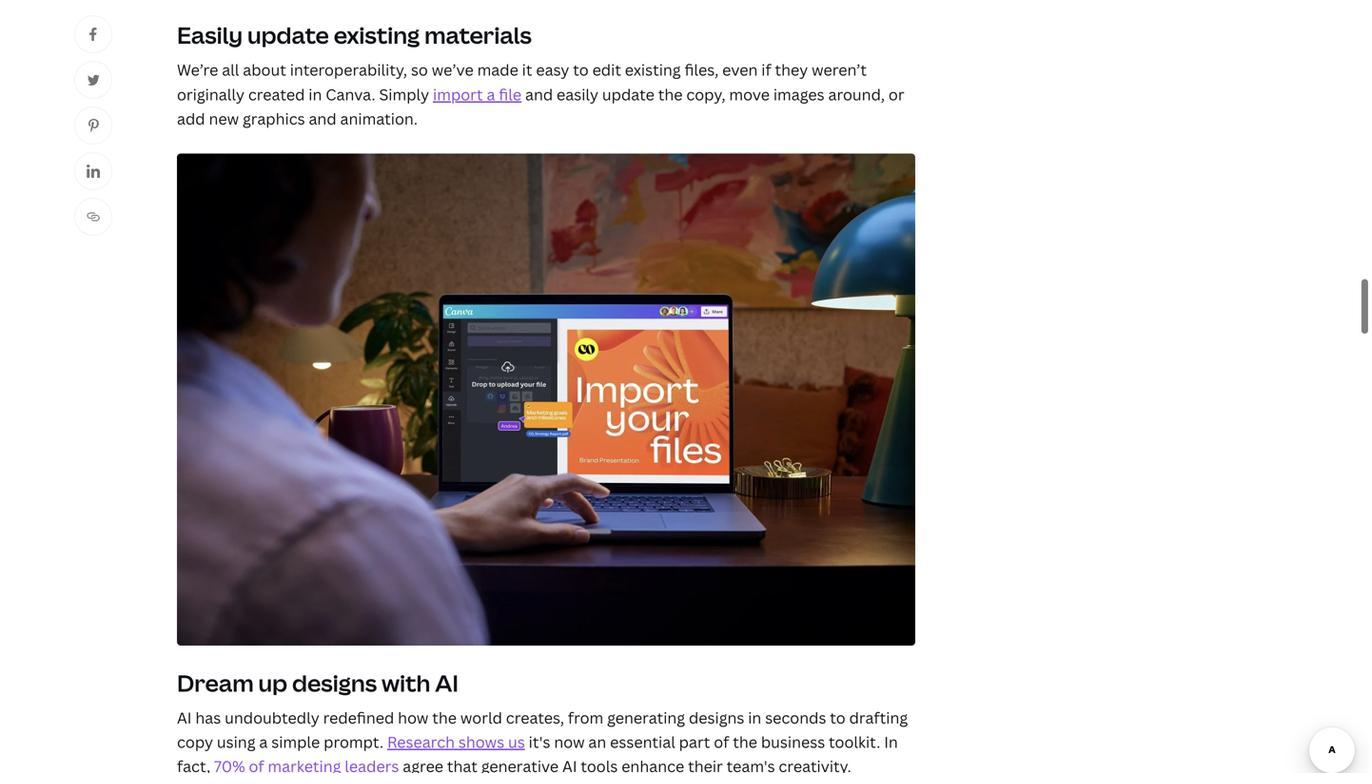 Task type: locate. For each thing, give the bounding box(es) containing it.
in left seconds
[[748, 708, 762, 728]]

about
[[243, 60, 286, 80]]

file
[[499, 84, 522, 104]]

the left copy,
[[658, 84, 683, 104]]

existing
[[334, 19, 420, 50], [625, 60, 681, 80]]

1 horizontal spatial update
[[602, 84, 655, 104]]

0 vertical spatial in
[[309, 84, 322, 104]]

0 vertical spatial existing
[[334, 19, 420, 50]]

the up research shows us link
[[432, 708, 457, 728]]

1 vertical spatial a
[[259, 732, 268, 753]]

0 vertical spatial the
[[658, 84, 683, 104]]

1 horizontal spatial in
[[748, 708, 762, 728]]

images
[[773, 84, 825, 104]]

generating
[[607, 708, 685, 728]]

easy
[[536, 60, 569, 80]]

update
[[247, 19, 329, 50], [602, 84, 655, 104]]

1 vertical spatial to
[[830, 708, 846, 728]]

and down it
[[525, 84, 553, 104]]

2 vertical spatial the
[[733, 732, 757, 753]]

0 vertical spatial update
[[247, 19, 329, 50]]

ai has undoubtedly redefined how the world creates, from generating designs in seconds to drafting copy using a simple prompt.
[[177, 708, 908, 753]]

and down canva.
[[309, 108, 337, 129]]

1 vertical spatial designs
[[689, 708, 744, 728]]

in inside we're all about interoperability, so we've made it easy to edit existing files, even if they weren't originally created in canva. simply
[[309, 84, 322, 104]]

designs up redefined
[[292, 668, 377, 699]]

1 vertical spatial existing
[[625, 60, 681, 80]]

animation.
[[340, 108, 418, 129]]

designs
[[292, 668, 377, 699], [689, 708, 744, 728]]

originally
[[177, 84, 245, 104]]

to up toolkit.
[[830, 708, 846, 728]]

of
[[714, 732, 729, 753]]

canva.
[[326, 84, 376, 104]]

1 horizontal spatial a
[[487, 84, 495, 104]]

1 vertical spatial and
[[309, 108, 337, 129]]

import a file link
[[433, 84, 522, 104]]

a left file on the top left of the page
[[487, 84, 495, 104]]

in
[[309, 84, 322, 104], [748, 708, 762, 728]]

in left canva.
[[309, 84, 322, 104]]

dream up designs with ai
[[177, 668, 459, 699]]

existing up interoperability,
[[334, 19, 420, 50]]

0 horizontal spatial existing
[[334, 19, 420, 50]]

the inside it's now an essential part of the business toolkit. in fact,
[[733, 732, 757, 753]]

designs up of on the right bottom of the page
[[689, 708, 744, 728]]

2 horizontal spatial the
[[733, 732, 757, 753]]

the right of on the right bottom of the page
[[733, 732, 757, 753]]

0 horizontal spatial the
[[432, 708, 457, 728]]

0 horizontal spatial in
[[309, 84, 322, 104]]

weren't
[[812, 60, 867, 80]]

1 horizontal spatial existing
[[625, 60, 681, 80]]

ai right with
[[435, 668, 459, 699]]

0 horizontal spatial and
[[309, 108, 337, 129]]

0 vertical spatial to
[[573, 60, 589, 80]]

add
[[177, 108, 205, 129]]

the
[[658, 84, 683, 104], [432, 708, 457, 728], [733, 732, 757, 753]]

up
[[258, 668, 288, 699]]

move
[[729, 84, 770, 104]]

1 vertical spatial update
[[602, 84, 655, 104]]

ai
[[435, 668, 459, 699], [177, 708, 192, 728]]

a
[[487, 84, 495, 104], [259, 732, 268, 753]]

0 horizontal spatial to
[[573, 60, 589, 80]]

and
[[525, 84, 553, 104], [309, 108, 337, 129]]

0 horizontal spatial designs
[[292, 668, 377, 699]]

toolkit.
[[829, 732, 881, 753]]

simple
[[271, 732, 320, 753]]

update down edit
[[602, 84, 655, 104]]

0 horizontal spatial a
[[259, 732, 268, 753]]

made
[[477, 60, 518, 80]]

existing right edit
[[625, 60, 681, 80]]

business
[[761, 732, 825, 753]]

so
[[411, 60, 428, 80]]

import a file
[[433, 84, 522, 104]]

1 horizontal spatial to
[[830, 708, 846, 728]]

0 horizontal spatial ai
[[177, 708, 192, 728]]

creates,
[[506, 708, 564, 728]]

fact,
[[177, 757, 210, 774]]

shows
[[459, 732, 505, 753]]

research shows us link
[[387, 732, 525, 753]]

to up easily
[[573, 60, 589, 80]]

easily
[[557, 84, 599, 104]]

world
[[460, 708, 502, 728]]

a down undoubtedly on the left of the page
[[259, 732, 268, 753]]

1 vertical spatial ai
[[177, 708, 192, 728]]

research
[[387, 732, 455, 753]]

0 vertical spatial ai
[[435, 668, 459, 699]]

1 vertical spatial in
[[748, 708, 762, 728]]

update up about
[[247, 19, 329, 50]]

0 horizontal spatial update
[[247, 19, 329, 50]]

to
[[573, 60, 589, 80], [830, 708, 846, 728]]

easily
[[177, 19, 243, 50]]

prompt.
[[324, 732, 384, 753]]

a inside ai has undoubtedly redefined how the world creates, from generating designs in seconds to drafting copy using a simple prompt.
[[259, 732, 268, 753]]

with
[[382, 668, 430, 699]]

1 horizontal spatial designs
[[689, 708, 744, 728]]

an
[[588, 732, 606, 753]]

the inside and easily update the copy, move images around, or add new graphics and animation.
[[658, 84, 683, 104]]

1 horizontal spatial and
[[525, 84, 553, 104]]

ai left has
[[177, 708, 192, 728]]

seconds
[[765, 708, 826, 728]]

1 horizontal spatial the
[[658, 84, 683, 104]]

1 vertical spatial the
[[432, 708, 457, 728]]



Task type: vqa. For each thing, say whether or not it's contained in the screenshot.
Photo Editor link
no



Task type: describe. For each thing, give the bounding box(es) containing it.
it
[[522, 60, 532, 80]]

an image of a worker using canva to import existing files into the canva editor to edit and use for social media content image
[[177, 154, 915, 646]]

1 horizontal spatial ai
[[435, 668, 459, 699]]

or
[[889, 84, 905, 104]]

has
[[195, 708, 221, 728]]

ai inside ai has undoubtedly redefined how the world creates, from generating designs in seconds to drafting copy using a simple prompt.
[[177, 708, 192, 728]]

drafting
[[849, 708, 908, 728]]

us
[[508, 732, 525, 753]]

and easily update the copy, move images around, or add new graphics and animation.
[[177, 84, 905, 129]]

materials
[[424, 19, 532, 50]]

edit
[[592, 60, 621, 80]]

we've
[[432, 60, 474, 80]]

files,
[[685, 60, 719, 80]]

to inside we're all about interoperability, so we've made it easy to edit existing files, even if they weren't originally created in canva. simply
[[573, 60, 589, 80]]

research shows us
[[387, 732, 525, 753]]

redefined
[[323, 708, 394, 728]]

in inside ai has undoubtedly redefined how the world creates, from generating designs in seconds to drafting copy using a simple prompt.
[[748, 708, 762, 728]]

created
[[248, 84, 305, 104]]

to inside ai has undoubtedly redefined how the world creates, from generating designs in seconds to drafting copy using a simple prompt.
[[830, 708, 846, 728]]

it's
[[529, 732, 550, 753]]

existing inside we're all about interoperability, so we've made it easy to edit existing files, even if they weren't originally created in canva. simply
[[625, 60, 681, 80]]

using
[[217, 732, 256, 753]]

even
[[722, 60, 758, 80]]

designs inside ai has undoubtedly redefined how the world creates, from generating designs in seconds to drafting copy using a simple prompt.
[[689, 708, 744, 728]]

0 vertical spatial and
[[525, 84, 553, 104]]

dream
[[177, 668, 254, 699]]

part
[[679, 732, 710, 753]]

import
[[433, 84, 483, 104]]

all
[[222, 60, 239, 80]]

graphics
[[243, 108, 305, 129]]

essential
[[610, 732, 675, 753]]

update inside and easily update the copy, move images around, or add new graphics and animation.
[[602, 84, 655, 104]]

around,
[[828, 84, 885, 104]]

0 vertical spatial designs
[[292, 668, 377, 699]]

it's now an essential part of the business toolkit. in fact,
[[177, 732, 898, 774]]

copy
[[177, 732, 213, 753]]

we're all about interoperability, so we've made it easy to edit existing files, even if they weren't originally created in canva. simply
[[177, 60, 867, 104]]

0 vertical spatial a
[[487, 84, 495, 104]]

if
[[761, 60, 771, 80]]

in
[[884, 732, 898, 753]]

new
[[209, 108, 239, 129]]

easily update existing materials
[[177, 19, 532, 50]]

undoubtedly
[[225, 708, 319, 728]]

the inside ai has undoubtedly redefined how the world creates, from generating designs in seconds to drafting copy using a simple prompt.
[[432, 708, 457, 728]]

simply
[[379, 84, 429, 104]]

interoperability,
[[290, 60, 407, 80]]

from
[[568, 708, 604, 728]]

now
[[554, 732, 585, 753]]

we're
[[177, 60, 218, 80]]

how
[[398, 708, 429, 728]]

copy,
[[686, 84, 726, 104]]

they
[[775, 60, 808, 80]]



